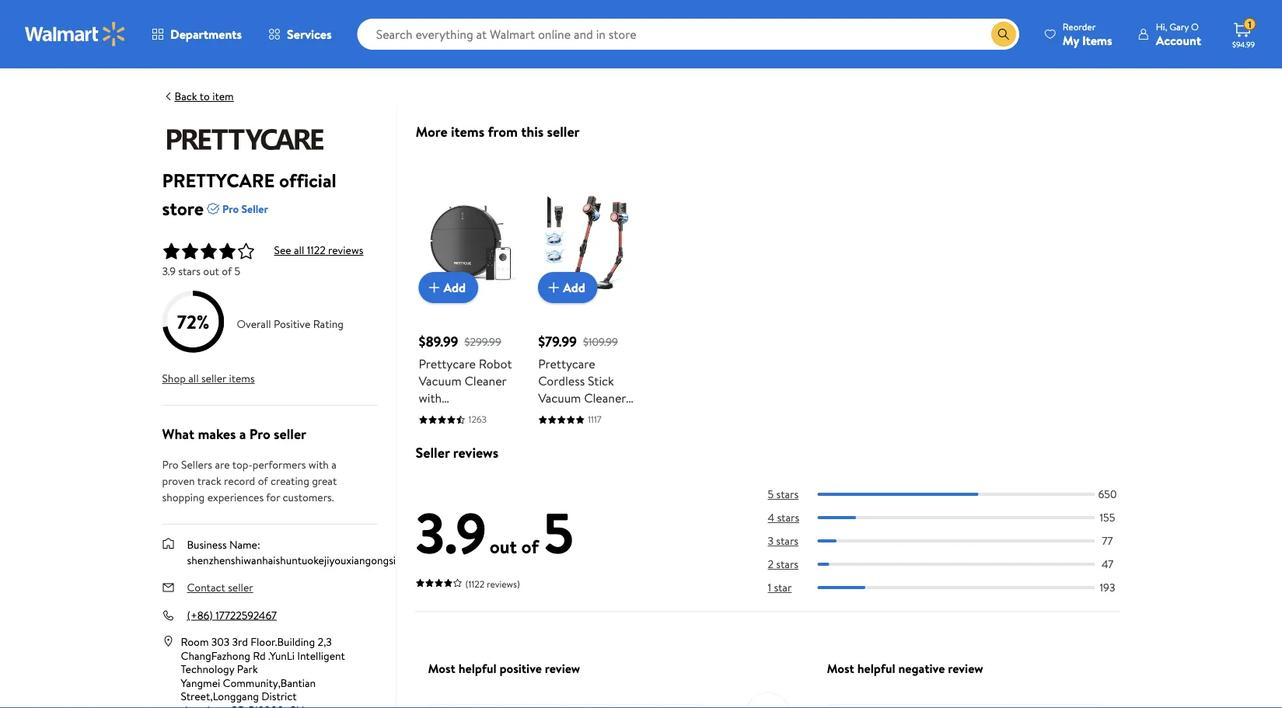 Task type: locate. For each thing, give the bounding box(es) containing it.
cleaner up 1263
[[465, 373, 507, 390]]

progress bar for 193
[[818, 586, 1095, 590]]

0 horizontal spatial 3.9
[[162, 263, 176, 278]]

for inside pro sellers are top-performers with a proven track record of creating great shopping experiences for customers.
[[266, 490, 280, 505]]

1 vertical spatial of
[[258, 473, 268, 488]]

1 horizontal spatial add button
[[538, 272, 598, 303]]

1 carpet from the left
[[419, 424, 456, 441]]

3.9 inside see all 1122 reviews 3.9 stars out of 5
[[162, 263, 176, 278]]

a up great
[[331, 457, 337, 472]]

hi, gary o account
[[1156, 20, 1202, 49]]

walmart image
[[25, 22, 126, 47]]

prettycare inside $79.99 $109.99 prettycare cordless stick vacuum cleaner lightweight for carpet floor pet hair m4
[[538, 356, 595, 373]]

pro down prettycare
[[223, 201, 239, 216]]

stars right 2
[[776, 557, 799, 572]]

0 horizontal spatial for
[[266, 490, 280, 505]]

0 vertical spatial with
[[419, 390, 442, 407]]

review right negative
[[948, 660, 984, 677]]

1 vertical spatial a
[[331, 457, 337, 472]]

1 horizontal spatial pro
[[223, 201, 239, 216]]

review right positive
[[545, 660, 580, 677]]

floor.building
[[251, 635, 315, 650]]

cordless
[[538, 373, 585, 390]]

0 vertical spatial pro
[[223, 201, 239, 216]]

seller up 17722592467
[[228, 580, 253, 595]]

1 vertical spatial all
[[188, 371, 199, 386]]

1 vertical spatial 1
[[768, 580, 772, 595]]

items left "from"
[[451, 122, 485, 141]]

3rd
[[232, 635, 248, 650]]

0 vertical spatial 1
[[1249, 18, 1252, 31]]

1 horizontal spatial carpet
[[538, 424, 576, 441]]

prettycare official store
[[162, 167, 336, 221]]

lightweight
[[538, 407, 602, 424]]

pro
[[223, 201, 239, 216], [249, 425, 270, 444], [162, 457, 179, 472]]

reviews down 1263
[[453, 443, 499, 462]]

product group
[[419, 162, 517, 510], [538, 162, 636, 458]]

seller up slim,self-
[[416, 443, 450, 462]]

community,bantian
[[223, 676, 316, 691]]

3.9 down store
[[162, 263, 176, 278]]

back to item
[[175, 89, 234, 104]]

1 vertical spatial 3.9
[[416, 493, 487, 571]]

all inside see all 1122 reviews 3.9 stars out of 5
[[294, 242, 304, 258]]

77
[[1102, 534, 1113, 549]]

1 vertical spatial out
[[490, 533, 517, 559]]

add button up $79.99 at the top of page
[[538, 272, 598, 303]]

1 vertical spatial for
[[266, 490, 280, 505]]

stick
[[588, 373, 614, 390]]

out up 72%
[[203, 263, 219, 278]]

prettycare cordless stick vacuum cleaner lightweight for carpet floor pet hair m4 image
[[538, 193, 636, 291]]

departments button
[[138, 16, 255, 53]]

from
[[488, 122, 518, 141]]

top-
[[232, 457, 253, 472]]

street,longgang
[[181, 689, 259, 704]]

out up reviews) at the bottom of page
[[490, 533, 517, 559]]

stars up 72%
[[178, 263, 201, 278]]

0 vertical spatial all
[[294, 242, 304, 258]]

all right the shop
[[188, 371, 199, 386]]

positive
[[500, 660, 542, 677]]

0 vertical spatial seller
[[241, 201, 268, 216]]

a inside pro sellers are top-performers with a proven track record of creating great shopping experiences for customers.
[[331, 457, 337, 472]]

carpet left "floor"
[[538, 424, 576, 441]]

cleaner up 1117 at bottom
[[584, 390, 626, 407]]

2 helpful from the left
[[858, 660, 896, 677]]

prettycare inside $89.99 $299.99 prettycare robot vacuum cleaner with 2200pa,featured carpet boost,tangle- free,ultra slim,self- charging c1
[[419, 356, 476, 373]]

most for most helpful negative review
[[827, 660, 855, 677]]

carpet inside $89.99 $299.99 prettycare robot vacuum cleaner with 2200pa,featured carpet boost,tangle- free,ultra slim,self- charging c1
[[419, 424, 456, 441]]

1 horizontal spatial 5
[[543, 493, 574, 571]]

stars up 4 stars
[[777, 487, 799, 502]]

all for 1122
[[294, 242, 304, 258]]

0 horizontal spatial most
[[428, 660, 456, 677]]

1 vertical spatial with
[[309, 457, 329, 472]]

cleaner
[[465, 373, 507, 390], [584, 390, 626, 407]]

add button
[[419, 272, 478, 303], [538, 272, 598, 303]]

yangmei
[[181, 676, 220, 691]]

4 progress bar from the top
[[818, 563, 1095, 566]]

all
[[294, 242, 304, 258], [188, 371, 199, 386]]

vacuum down $89.99
[[419, 373, 462, 390]]

1 vertical spatial items
[[229, 371, 255, 386]]

1 horizontal spatial add
[[563, 279, 585, 296]]

stars for 3 stars
[[776, 534, 799, 549]]

seller down prettycare
[[241, 201, 268, 216]]

0 vertical spatial out
[[203, 263, 219, 278]]

1 most from the left
[[428, 660, 456, 677]]

1 horizontal spatial reviews
[[453, 443, 499, 462]]

2 add button from the left
[[538, 272, 598, 303]]

shop all seller items link
[[162, 371, 255, 386]]

seller right the shop
[[201, 371, 226, 386]]

0 horizontal spatial helpful
[[459, 660, 497, 677]]

business
[[187, 537, 227, 553]]

1 horizontal spatial cleaner
[[584, 390, 626, 407]]

2200pa,featured
[[419, 407, 512, 424]]

1 vertical spatial pro
[[249, 425, 270, 444]]

0 horizontal spatial 1
[[768, 580, 772, 595]]

2 vertical spatial of
[[522, 533, 539, 559]]

0 horizontal spatial seller
[[241, 201, 268, 216]]

seller reviews
[[416, 443, 499, 462]]

0 horizontal spatial prettycare
[[419, 356, 476, 373]]

add
[[444, 279, 466, 296], [563, 279, 585, 296]]

3 progress bar from the top
[[818, 540, 1095, 543]]

1 horizontal spatial prettycare
[[538, 356, 595, 373]]

1 star
[[768, 580, 792, 595]]

1 horizontal spatial of
[[258, 473, 268, 488]]

negative
[[899, 660, 945, 677]]

0 horizontal spatial out
[[203, 263, 219, 278]]

3 stars
[[768, 534, 799, 549]]

0 horizontal spatial reviews
[[328, 242, 364, 258]]

seller right "this" at the left of page
[[547, 122, 580, 141]]

Search search field
[[357, 19, 1019, 50]]

with inside pro sellers are top-performers with a proven track record of creating great shopping experiences for customers.
[[309, 457, 329, 472]]

room
[[181, 635, 209, 650]]

0 horizontal spatial pro
[[162, 457, 179, 472]]

0 horizontal spatial product group
[[419, 162, 517, 510]]

0 vertical spatial of
[[222, 263, 232, 278]]

a
[[239, 425, 246, 444], [331, 457, 337, 472]]

positive
[[274, 316, 311, 332]]

product group containing $89.99
[[419, 162, 517, 510]]

2 vertical spatial pro
[[162, 457, 179, 472]]

$299.99
[[465, 334, 501, 350]]

stars for 2 stars
[[776, 557, 799, 572]]

contact seller
[[187, 580, 253, 595]]

with up great
[[309, 457, 329, 472]]

2 product group from the left
[[538, 162, 636, 458]]

(1122 reviews) link
[[416, 575, 520, 592]]

1263
[[469, 413, 487, 426]]

1 progress bar from the top
[[818, 493, 1095, 496]]

progress bar for 155
[[818, 516, 1095, 520]]

vacuum inside $79.99 $109.99 prettycare cordless stick vacuum cleaner lightweight for carpet floor pet hair m4
[[538, 390, 581, 407]]

to
[[200, 89, 210, 104]]

2 review from the left
[[948, 660, 984, 677]]

1 for 1 star
[[768, 580, 772, 595]]

0 vertical spatial reviews
[[328, 242, 364, 258]]

0 horizontal spatial review
[[545, 660, 580, 677]]

1 product group from the left
[[419, 162, 517, 510]]

floor
[[579, 424, 607, 441]]

2,3
[[318, 635, 332, 650]]

of inside pro sellers are top-performers with a proven track record of creating great shopping experiences for customers.
[[258, 473, 268, 488]]

2 carpet from the left
[[538, 424, 576, 441]]

1 horizontal spatial with
[[419, 390, 442, 407]]

0 horizontal spatial carpet
[[419, 424, 456, 441]]

star
[[774, 580, 792, 595]]

1 horizontal spatial a
[[331, 457, 337, 472]]

0 horizontal spatial with
[[309, 457, 329, 472]]

pro for seller
[[223, 201, 239, 216]]

(+86)
[[187, 608, 213, 623]]

most
[[428, 660, 456, 677], [827, 660, 855, 677]]

makes
[[198, 425, 236, 444]]

2 most from the left
[[827, 660, 855, 677]]

0 horizontal spatial add
[[444, 279, 466, 296]]

1 add button from the left
[[419, 272, 478, 303]]

for
[[605, 407, 620, 424], [266, 490, 280, 505]]

1 horizontal spatial vacuum
[[538, 390, 581, 407]]

with
[[419, 390, 442, 407], [309, 457, 329, 472]]

1 helpful from the left
[[459, 660, 497, 677]]

seller
[[241, 201, 268, 216], [416, 443, 450, 462]]

1 horizontal spatial for
[[605, 407, 620, 424]]

prettycare down $89.99
[[419, 356, 476, 373]]

vacuum
[[419, 373, 462, 390], [538, 390, 581, 407]]

4 stars
[[768, 510, 800, 525]]

of inside see all 1122 reviews 3.9 stars out of 5
[[222, 263, 232, 278]]

changfazhong
[[181, 648, 250, 663]]

vacuum left stick
[[538, 390, 581, 407]]

helpful for negative
[[858, 660, 896, 677]]

3.9
[[162, 263, 176, 278], [416, 493, 487, 571]]

Walmart Site-Wide search field
[[357, 19, 1019, 50]]

3.9 down slim,self-
[[416, 493, 487, 571]]

193
[[1100, 580, 1116, 595]]

pro up top-
[[249, 425, 270, 444]]

stars right 4
[[777, 510, 800, 525]]

pro for sellers
[[162, 457, 179, 472]]

1 horizontal spatial most
[[827, 660, 855, 677]]

more
[[416, 122, 448, 141]]

rating
[[313, 316, 344, 332]]

0 vertical spatial for
[[605, 407, 620, 424]]

carpet up seller reviews
[[419, 424, 456, 441]]

5 progress bar from the top
[[818, 586, 1095, 590]]

helpful left negative
[[858, 660, 896, 677]]

carpet
[[419, 424, 456, 441], [538, 424, 576, 441]]

0 horizontal spatial all
[[188, 371, 199, 386]]

prettycare for $79.99
[[538, 356, 595, 373]]

most for most helpful positive review
[[428, 660, 456, 677]]

stars right 3
[[776, 534, 799, 549]]

pro up the proven
[[162, 457, 179, 472]]

customers.
[[283, 490, 334, 505]]

2 horizontal spatial of
[[522, 533, 539, 559]]

5 inside see all 1122 reviews 3.9 stars out of 5
[[234, 263, 240, 278]]

items down overall
[[229, 371, 255, 386]]

2 prettycare from the left
[[538, 356, 595, 373]]

for right 1117 at bottom
[[605, 407, 620, 424]]

$94.99
[[1233, 39, 1255, 49]]

0 horizontal spatial a
[[239, 425, 246, 444]]

park
[[237, 662, 258, 677]]

official
[[279, 167, 336, 193]]

0 horizontal spatial vacuum
[[419, 373, 462, 390]]

back to item link
[[162, 89, 234, 104]]

prettycare down $79.99 at the top of page
[[538, 356, 595, 373]]

pro inside pro sellers are top-performers with a proven track record of creating great shopping experiences for customers.
[[162, 457, 179, 472]]

1 review from the left
[[545, 660, 580, 677]]

shopping
[[162, 490, 205, 505]]

2 progress bar from the top
[[818, 516, 1095, 520]]

0 vertical spatial 3.9
[[162, 263, 176, 278]]

all right the see
[[294, 242, 304, 258]]

sellers
[[181, 457, 212, 472]]

back
[[175, 89, 197, 104]]

seller
[[547, 122, 580, 141], [201, 371, 226, 386], [274, 425, 306, 444], [228, 580, 253, 595]]

1 prettycare from the left
[[419, 356, 476, 373]]

a right makes
[[239, 425, 246, 444]]

2 add from the left
[[563, 279, 585, 296]]

1 horizontal spatial out
[[490, 533, 517, 559]]

prettycare
[[419, 356, 476, 373], [538, 356, 595, 373]]

1 horizontal spatial helpful
[[858, 660, 896, 677]]

with inside $89.99 $299.99 prettycare robot vacuum cleaner with 2200pa,featured carpet boost,tangle- free,ultra slim,self- charging c1
[[419, 390, 442, 407]]

1 add from the left
[[444, 279, 466, 296]]

1
[[1249, 18, 1252, 31], [768, 580, 772, 595]]

review
[[545, 660, 580, 677], [948, 660, 984, 677]]

0 horizontal spatial 5
[[234, 263, 240, 278]]

0 horizontal spatial of
[[222, 263, 232, 278]]

for down creating
[[266, 490, 280, 505]]

progress bar for 77
[[818, 540, 1095, 543]]

0 vertical spatial items
[[451, 122, 485, 141]]

0 horizontal spatial cleaner
[[465, 373, 507, 390]]

add up $79.99 at the top of page
[[563, 279, 585, 296]]

1 horizontal spatial all
[[294, 242, 304, 258]]

1 left star at the right
[[768, 580, 772, 595]]

most helpful negative review
[[827, 660, 984, 677]]

helpful left positive
[[459, 660, 497, 677]]

1 horizontal spatial review
[[948, 660, 984, 677]]

1 vertical spatial seller
[[416, 443, 450, 462]]

add button up $89.99
[[419, 272, 478, 303]]

1 horizontal spatial items
[[451, 122, 485, 141]]

1 horizontal spatial 3.9
[[416, 493, 487, 571]]

2 horizontal spatial pro
[[249, 425, 270, 444]]

reviews right 1122 on the left of page
[[328, 242, 364, 258]]

most helpful positive review
[[428, 660, 580, 677]]

add up $89.99
[[444, 279, 466, 296]]

progress bar
[[818, 493, 1095, 496], [818, 516, 1095, 520], [818, 540, 1095, 543], [818, 563, 1095, 566], [818, 586, 1095, 590]]

1 horizontal spatial 1
[[1249, 18, 1252, 31]]

with down $89.99
[[419, 390, 442, 407]]

1 up $94.99
[[1249, 18, 1252, 31]]

0 horizontal spatial add button
[[419, 272, 478, 303]]

product group containing $79.99
[[538, 162, 636, 458]]

1 horizontal spatial product group
[[538, 162, 636, 458]]



Task type: describe. For each thing, give the bounding box(es) containing it.
items
[[1083, 31, 1113, 49]]

are
[[215, 457, 230, 472]]

of inside 3.9 out of 5
[[522, 533, 539, 559]]

out inside 3.9 out of 5
[[490, 533, 517, 559]]

district
[[261, 689, 297, 704]]

room 303 3rd floor.building 2,3 changfazhong rd .yunli intelligent technology park yangmei community,bantian street,longgang district
[[181, 635, 345, 704]]

carpet inside $79.99 $109.99 prettycare cordless stick vacuum cleaner lightweight for carpet floor pet hair m4
[[538, 424, 576, 441]]

store
[[162, 195, 204, 221]]

72%
[[177, 309, 209, 335]]

c1
[[471, 492, 484, 510]]

search icon image
[[998, 28, 1010, 40]]

helpful for positive
[[459, 660, 497, 677]]

3
[[768, 534, 774, 549]]

47
[[1102, 557, 1114, 572]]

seller up the performers
[[274, 425, 306, 444]]

pet
[[610, 424, 628, 441]]

review for most helpful positive review
[[545, 660, 580, 677]]

.yunli
[[268, 648, 295, 663]]

shop all seller items
[[162, 371, 255, 386]]

155
[[1100, 510, 1116, 525]]

4
[[768, 510, 775, 525]]

boost,tangle-
[[419, 441, 492, 458]]

$109.99
[[583, 334, 618, 350]]

charging
[[419, 492, 468, 510]]

review for most helpful negative review
[[948, 660, 984, 677]]

performers
[[253, 457, 306, 472]]

3.9 out of 5
[[416, 493, 574, 571]]

overall
[[237, 316, 271, 332]]

item
[[212, 89, 234, 104]]

(1122
[[465, 578, 485, 591]]

what makes a pro seller
[[162, 425, 306, 444]]

reviews)
[[487, 578, 520, 591]]

2 horizontal spatial 5
[[768, 487, 774, 502]]

$79.99
[[538, 332, 577, 352]]

$79.99 $109.99 prettycare cordless stick vacuum cleaner lightweight for carpet floor pet hair m4
[[538, 332, 628, 458]]

record
[[224, 473, 255, 488]]

1 for 1
[[1249, 18, 1252, 31]]

for inside $79.99 $109.99 prettycare cordless stick vacuum cleaner lightweight for carpet floor pet hair m4
[[605, 407, 620, 424]]

m4
[[564, 441, 582, 458]]

add for $79.99
[[563, 279, 585, 296]]

1 vertical spatial reviews
[[453, 443, 499, 462]]

o
[[1191, 20, 1199, 33]]

prettycare official store logo image
[[162, 129, 329, 150]]

hi,
[[1156, 20, 1168, 33]]

departments
[[170, 26, 242, 43]]

5 stars
[[768, 487, 799, 502]]

creating
[[271, 473, 309, 488]]

1117
[[588, 413, 602, 426]]

services
[[287, 26, 332, 43]]

progress bar for 650
[[818, 493, 1095, 496]]

stars for 4 stars
[[777, 510, 800, 525]]

cleaner inside $79.99 $109.99 prettycare cordless stick vacuum cleaner lightweight for carpet floor pet hair m4
[[584, 390, 626, 407]]

cleaner inside $89.99 $299.99 prettycare robot vacuum cleaner with 2200pa,featured carpet boost,tangle- free,ultra slim,self- charging c1
[[465, 373, 507, 390]]

free,ultra
[[419, 458, 473, 475]]

prettycare for $89.99
[[419, 356, 476, 373]]

0 horizontal spatial items
[[229, 371, 255, 386]]

add to cart image
[[545, 279, 563, 297]]

(+86) 17722592467
[[187, 608, 277, 623]]

see
[[274, 242, 291, 258]]

progress bar for 47
[[818, 563, 1095, 566]]

2
[[768, 557, 774, 572]]

pro seller
[[223, 201, 268, 216]]

contact seller button
[[187, 580, 253, 595]]

add button for $79.99
[[538, 272, 598, 303]]

experiences
[[207, 490, 264, 505]]

all for seller
[[188, 371, 199, 386]]

17722592467
[[216, 608, 277, 623]]

see all 1122 reviews 3.9 stars out of 5
[[162, 242, 364, 278]]

proven
[[162, 473, 195, 488]]

great
[[312, 473, 337, 488]]

$89.99
[[419, 332, 459, 352]]

vacuum inside $89.99 $299.99 prettycare robot vacuum cleaner with 2200pa,featured carpet boost,tangle- free,ultra slim,self- charging c1
[[419, 373, 462, 390]]

services button
[[255, 16, 345, 53]]

add for $89.99
[[444, 279, 466, 296]]

2 stars
[[768, 557, 799, 572]]

technology
[[181, 662, 234, 677]]

650
[[1099, 487, 1117, 502]]

reviews inside see all 1122 reviews 3.9 stars out of 5
[[328, 242, 364, 258]]

shenzhenshiwanhaishuntuokejiyouxiangongsi
[[187, 553, 396, 568]]

prettycare robot vacuum cleaner with 2200pa,featured carpet boost,tangle-free,ultra slim,self-charging c1 image
[[419, 193, 517, 291]]

(+86) 17722592467 link
[[187, 608, 277, 623]]

reorder
[[1063, 20, 1096, 33]]

gary
[[1170, 20, 1189, 33]]

robot
[[479, 356, 512, 373]]

1122
[[307, 242, 326, 258]]

(1122 reviews)
[[465, 578, 520, 591]]

reorder my items
[[1063, 20, 1113, 49]]

1 horizontal spatial seller
[[416, 443, 450, 462]]

track
[[197, 473, 221, 488]]

stars inside see all 1122 reviews 3.9 stars out of 5
[[178, 263, 201, 278]]

slim,self-
[[419, 475, 470, 492]]

hair
[[538, 441, 561, 458]]

name:
[[229, 537, 260, 553]]

$89.99 $299.99 prettycare robot vacuum cleaner with 2200pa,featured carpet boost,tangle- free,ultra slim,self- charging c1
[[419, 332, 512, 510]]

prettycare
[[162, 167, 275, 193]]

0 vertical spatial a
[[239, 425, 246, 444]]

my
[[1063, 31, 1080, 49]]

out inside see all 1122 reviews 3.9 stars out of 5
[[203, 263, 219, 278]]

stars for 5 stars
[[777, 487, 799, 502]]

contact
[[187, 580, 225, 595]]

add to cart image
[[425, 279, 444, 297]]

add button for $89.99
[[419, 272, 478, 303]]

what
[[162, 425, 194, 444]]



Task type: vqa. For each thing, say whether or not it's contained in the screenshot.
be
no



